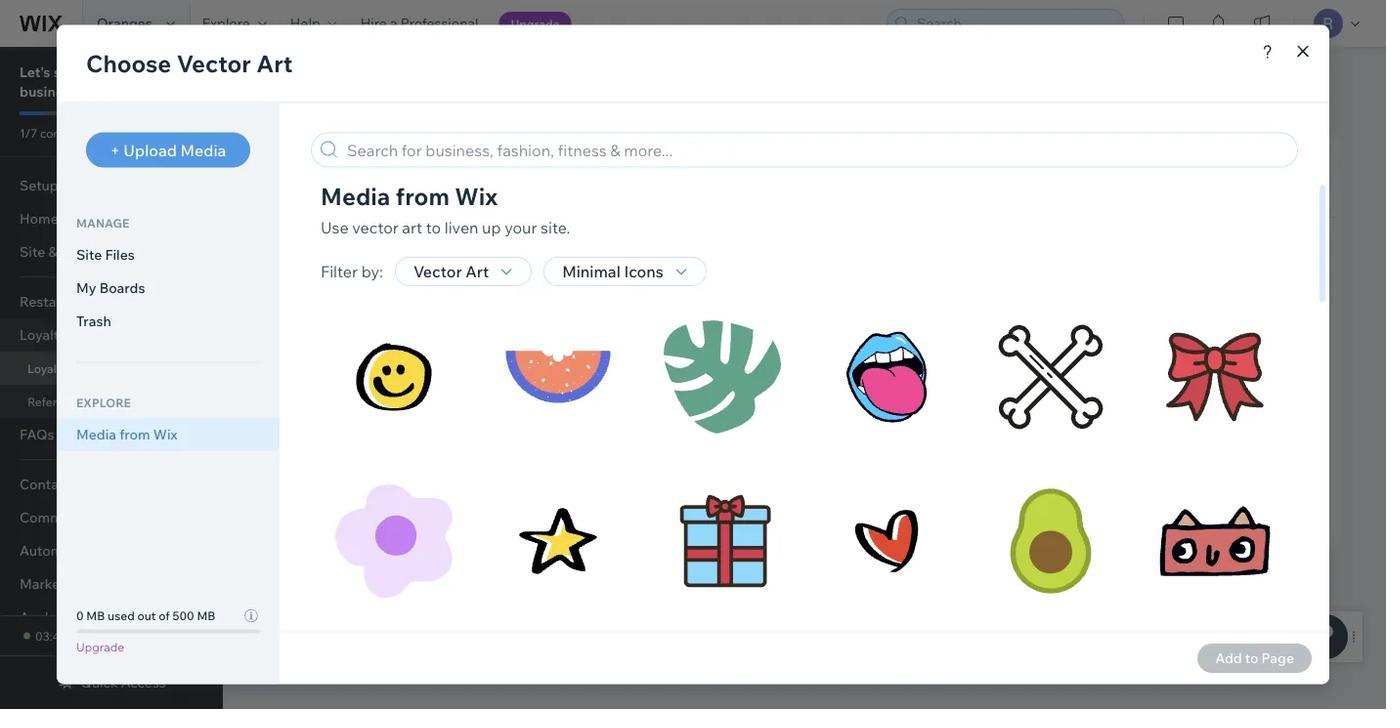 Task type: vqa. For each thing, say whether or not it's contained in the screenshot.
the topmost Customize
no



Task type: locate. For each thing, give the bounding box(es) containing it.
Points name field
[[300, 348, 765, 381]]

setup
[[20, 177, 58, 194], [1254, 636, 1298, 655]]

won't
[[428, 488, 464, 506]]

hire a professional link
[[349, 0, 490, 47]]

preview:
[[293, 470, 348, 487]]

orange
[[481, 470, 530, 487]]

your inside program info this information will be shown to your customers in their account. you can change this at any time.
[[534, 178, 567, 198]]

name
[[347, 406, 382, 423]]

adjusted
[[572, 488, 628, 506]]

0 horizontal spatial to
[[515, 178, 530, 198]]

or down points!
[[555, 488, 569, 506]]

continue to setup button
[[1141, 628, 1340, 663]]

&
[[70, 327, 79, 344]]

Custom name text field
[[300, 430, 786, 463]]

0 horizontal spatial be
[[442, 178, 461, 198]]

*
[[393, 238, 400, 260], [388, 402, 395, 424]]

2 vertical spatial loyalty
[[27, 361, 68, 376]]

1 vertical spatial loyalty program
[[27, 361, 118, 376]]

business
[[20, 83, 77, 100]]

you up the custom
[[351, 470, 375, 487]]

Search... field
[[911, 10, 1118, 37]]

0 vertical spatial setup
[[20, 177, 58, 194]]

loyalty down the 'help' "button"
[[270, 77, 366, 111]]

this
[[293, 178, 323, 198]]

names
[[383, 488, 425, 506]]

explore
[[202, 15, 250, 32]]

setup up home
[[20, 177, 58, 194]]

change
[[830, 178, 884, 198]]

upgrade button
[[499, 12, 572, 35]]

1 vertical spatial setup
[[1254, 636, 1298, 655]]

* down information
[[393, 238, 400, 260]]

referrals
[[82, 327, 139, 344]]

shown
[[464, 178, 512, 198]]

0 horizontal spatial you
[[351, 470, 375, 487]]

their
[[667, 178, 701, 198]]

0 vertical spatial you
[[770, 178, 797, 198]]

0 horizontal spatial your
[[97, 64, 126, 81]]

2 or from the left
[[703, 488, 716, 506]]

referral
[[27, 395, 71, 409]]

1 horizontal spatial loyalty program
[[270, 77, 486, 111]]

loyalty for "loyalty & referrals" popup button
[[20, 327, 66, 344]]

1 horizontal spatial or
[[703, 488, 716, 506]]

let's set up your business
[[20, 64, 126, 100]]

2 vertical spatial to
[[1235, 636, 1251, 655]]

quick access button
[[57, 675, 166, 692]]

0 vertical spatial loyalty program
[[270, 77, 486, 111]]

just
[[378, 470, 402, 487]]

forms.
[[293, 506, 334, 524]]

to
[[515, 178, 530, 198], [631, 488, 645, 506], [1235, 636, 1251, 655]]

pm
[[70, 629, 88, 644]]

your inside let's set up your business
[[97, 64, 126, 81]]

1 horizontal spatial to
[[631, 488, 645, 506]]

1 vertical spatial loyalty
[[20, 327, 66, 344]]

help
[[290, 15, 320, 32]]

loyalty & referrals button
[[0, 319, 215, 352]]

account.
[[705, 178, 767, 198]]

1/7
[[20, 126, 37, 140]]

quick access
[[81, 675, 166, 692]]

1 vertical spatial your
[[534, 178, 567, 198]]

in
[[651, 178, 664, 198]]

0 vertical spatial to
[[515, 178, 530, 198]]

your left customers
[[534, 178, 567, 198]]

1 vertical spatial to
[[631, 488, 645, 506]]

1 vertical spatial *
[[388, 402, 395, 424]]

referral program
[[27, 395, 122, 409]]

loyalty
[[270, 77, 366, 111], [20, 327, 66, 344], [27, 361, 68, 376]]

oranges
[[97, 15, 152, 32]]

loyalty inside popup button
[[20, 327, 66, 344]]

1 horizontal spatial be
[[467, 488, 483, 506]]

info
[[370, 153, 403, 175]]

setup right continue at the right bottom of page
[[1254, 636, 1298, 655]]

to right continue at the right bottom of page
[[1235, 636, 1251, 655]]

or left plural
[[703, 488, 716, 506]]

referral program link
[[0, 385, 215, 418]]

you inside preview: you just earned 100 orange points! note: custom names won't be translated or adjusted to singular or plural forms.
[[351, 470, 375, 487]]

loyalty program inside sidebar element
[[27, 361, 118, 376]]

loyalty program link
[[0, 352, 215, 385]]

loyalty & referrals
[[20, 327, 139, 344]]

your right the up
[[97, 64, 126, 81]]

sidebar element
[[0, 47, 223, 710]]

you left can
[[770, 178, 797, 198]]

up
[[77, 64, 94, 81]]

loyalty program up info
[[270, 77, 486, 111]]

plural
[[719, 488, 756, 506]]

0 horizontal spatial setup
[[20, 177, 58, 194]]

program up faqs 'link'
[[74, 395, 122, 409]]

program
[[372, 77, 486, 111], [293, 153, 366, 175], [70, 361, 118, 376], [74, 395, 122, 409]]

let's
[[20, 64, 50, 81]]

03:40
[[35, 629, 67, 644]]

0 vertical spatial be
[[442, 178, 461, 198]]

0 horizontal spatial or
[[555, 488, 569, 506]]

or
[[555, 488, 569, 506], [703, 488, 716, 506]]

loyalty left &
[[20, 327, 66, 344]]

1 horizontal spatial you
[[770, 178, 797, 198]]

loyalty up referral
[[27, 361, 68, 376]]

setup inside sidebar element
[[20, 177, 58, 194]]

loyalty program
[[270, 77, 486, 111], [27, 361, 118, 376]]

you
[[770, 178, 797, 198], [351, 470, 375, 487]]

be
[[442, 178, 461, 198], [467, 488, 483, 506]]

home
[[20, 210, 58, 227]]

2 horizontal spatial to
[[1235, 636, 1251, 655]]

to right shown
[[515, 178, 530, 198]]

be down the 100
[[467, 488, 483, 506]]

1 horizontal spatial setup
[[1254, 636, 1298, 655]]

0 horizontal spatial loyalty program
[[27, 361, 118, 376]]

1 horizontal spatial your
[[534, 178, 567, 198]]

* right "name"
[[388, 402, 395, 424]]

program up this
[[293, 153, 366, 175]]

be right will at the left
[[442, 178, 461, 198]]

to left singular on the bottom
[[631, 488, 645, 506]]

1 vertical spatial be
[[467, 488, 483, 506]]

100
[[454, 470, 478, 487]]

your
[[97, 64, 126, 81], [534, 178, 567, 198]]

be inside preview: you just earned 100 orange points! note: custom names won't be translated or adjusted to singular or plural forms.
[[467, 488, 483, 506]]

continue to setup
[[1164, 636, 1298, 655]]

customers
[[570, 178, 647, 198]]

setup link
[[0, 169, 215, 202]]

0 vertical spatial your
[[97, 64, 126, 81]]

loyalty program up referral program
[[27, 361, 118, 376]]

1 vertical spatial you
[[351, 470, 375, 487]]



Task type: describe. For each thing, give the bounding box(es) containing it.
singular
[[648, 488, 700, 506]]

custom name *
[[293, 402, 395, 424]]

automations link
[[0, 535, 215, 568]]

points!
[[533, 470, 577, 487]]

access
[[121, 675, 166, 692]]

at
[[918, 178, 933, 198]]

program info this information will be shown to your customers in their account. you can change this at any time.
[[293, 153, 1002, 198]]

loyalty for "loyalty program" link at the left of the page
[[27, 361, 68, 376]]

this
[[888, 178, 915, 198]]

program inside program info this information will be shown to your customers in their account. you can change this at any time.
[[293, 153, 366, 175]]

to inside program info this information will be shown to your customers in their account. you can change this at any time.
[[515, 178, 530, 198]]

0 vertical spatial loyalty
[[270, 77, 366, 111]]

upgrade
[[511, 16, 560, 31]]

custom
[[331, 488, 379, 506]]

information
[[327, 178, 411, 198]]

note:
[[293, 488, 328, 506]]

0 vertical spatial *
[[393, 238, 400, 260]]

continue
[[1164, 636, 1232, 655]]

1/7 completed
[[20, 126, 99, 140]]

set
[[53, 64, 74, 81]]

hire
[[360, 15, 387, 32]]

any
[[936, 178, 962, 198]]

to inside preview: you just earned 100 orange points! note: custom names won't be translated or adjusted to singular or plural forms.
[[631, 488, 645, 506]]

to inside "button"
[[1235, 636, 1251, 655]]

Program name text field
[[300, 266, 786, 299]]

earned
[[405, 470, 450, 487]]

a
[[390, 15, 397, 32]]

faqs link
[[0, 418, 215, 452]]

home link
[[0, 202, 215, 236]]

custom
[[293, 406, 343, 423]]

preview: you just earned 100 orange points! note: custom names won't be translated or adjusted to singular or plural forms.
[[293, 470, 756, 524]]

faqs
[[20, 426, 54, 443]]

1 or from the left
[[555, 488, 569, 506]]

will
[[415, 178, 438, 198]]

you inside program info this information will be shown to your customers in their account. you can change this at any time.
[[770, 178, 797, 198]]

program up referral program link
[[70, 361, 118, 376]]

quick
[[81, 675, 118, 692]]

professional
[[401, 15, 479, 32]]

completed
[[40, 126, 99, 140]]

03:40 pm
[[35, 629, 88, 644]]

automations
[[20, 543, 103, 560]]

translated
[[486, 488, 552, 506]]

be inside program info this information will be shown to your customers in their account. you can change this at any time.
[[442, 178, 461, 198]]

help button
[[278, 0, 349, 47]]

can
[[801, 178, 827, 198]]

hire a professional
[[360, 15, 479, 32]]

program down hire a professional link
[[372, 77, 486, 111]]

7
[[785, 406, 793, 423]]

time.
[[966, 178, 1002, 198]]

setup inside "button"
[[1254, 636, 1298, 655]]



